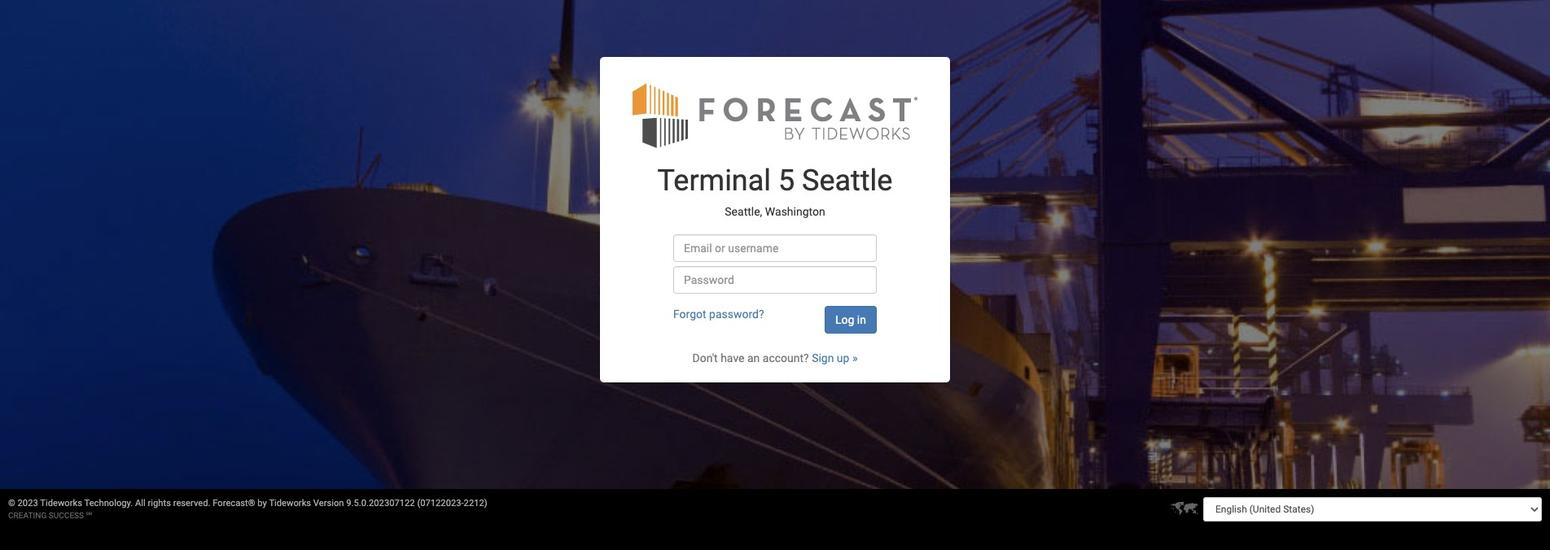 Task type: vqa. For each thing, say whether or not it's contained in the screenshot.
THOSE in SOME FEATURES OF THE WEBSITE MAY REQUIRE THAT YOU PROVIDE US WITH PERSONAL INFORMATION AS A                             CONDITION OF ACCESSING AND USING THOSE FEATURES, AND SOME FEATURES OF THE WEBSITE MAY GIVE YOU THE OPTION TO PROVIDE PERSONAL INFORMATION.                             IF WE OFFER SERVICES OR PROMOTIONS THAT REQUIRE REGISTRATION, WE WILL ASK YOU FOR PERSONAL INFORMATION. FOR EXAMPLE, IF YOU CHOOSE TO COMPLETE                             AND SUBMIT THE REGISTRATION FORM LOCATED ON OUR "FORECAST® BY TIDEWORKS REGISTRATION" PAGE, WE WILL RECEIVE INFORMATION SUCH AS YOUR NAME, COMPANY NAME, COMPANY ADDRESS, COMPANY PHONE NUMBER, AND YOUR WORK EMAIL ADDRESS. IF WE CHARGE A FEE FOR ANY SERVICES ON THE WEBSITE, WE WILL REQUEST                             YOUR NAME AND CREDIT CARD OR OTHER PAYMENT ACCOUNT INFORMATION. YOU MAY OF COURSE CHOOSE TO SUBMIT INFORMATION TO US IN OTHER WAYS AS WELL, SUCH AS                             WHEN YOU CONTACT US BY EMAIL.
no



Task type: locate. For each thing, give the bounding box(es) containing it.
in
[[857, 314, 866, 327]]

tideworks up the success
[[40, 498, 82, 509]]

up
[[837, 352, 850, 365]]

version
[[313, 498, 344, 509]]

2212)
[[464, 498, 487, 509]]

tideworks
[[40, 498, 82, 509], [269, 498, 311, 509]]

tideworks right by
[[269, 498, 311, 509]]

1 horizontal spatial tideworks
[[269, 498, 311, 509]]

℠
[[86, 511, 92, 520]]

don't
[[692, 352, 718, 365]]

Password password field
[[673, 267, 877, 294]]

5
[[778, 164, 795, 198]]

Email or username text field
[[673, 235, 877, 262]]

washington
[[765, 205, 825, 218]]

reserved.
[[173, 498, 210, 509]]

creating
[[8, 511, 47, 520]]

all
[[135, 498, 146, 509]]

2023
[[18, 498, 38, 509]]

forgot password? log in
[[673, 308, 866, 327]]

seattle
[[802, 164, 893, 198]]

2 tideworks from the left
[[269, 498, 311, 509]]

0 horizontal spatial tideworks
[[40, 498, 82, 509]]

sign
[[812, 352, 834, 365]]

seattle,
[[725, 205, 762, 218]]



Task type: describe. For each thing, give the bounding box(es) containing it.
forgot password? link
[[673, 308, 764, 321]]

terminal 5 seattle seattle, washington
[[657, 164, 893, 218]]

sign up » link
[[812, 352, 858, 365]]

©
[[8, 498, 15, 509]]

account?
[[763, 352, 809, 365]]

don't have an account? sign up »
[[692, 352, 858, 365]]

have
[[721, 352, 745, 365]]

9.5.0.202307122
[[346, 498, 415, 509]]

success
[[49, 511, 84, 520]]

log
[[835, 314, 854, 327]]

1 tideworks from the left
[[40, 498, 82, 509]]

log in button
[[825, 306, 877, 334]]

password?
[[709, 308, 764, 321]]

© 2023 tideworks technology. all rights reserved. forecast® by tideworks version 9.5.0.202307122 (07122023-2212) creating success ℠
[[8, 498, 487, 520]]

rights
[[148, 498, 171, 509]]

technology.
[[84, 498, 133, 509]]

(07122023-
[[417, 498, 464, 509]]

an
[[747, 352, 760, 365]]

forgot
[[673, 308, 706, 321]]

forecast® by tideworks image
[[633, 82, 918, 149]]

»
[[852, 352, 858, 365]]

forecast®
[[213, 498, 255, 509]]

terminal
[[657, 164, 771, 198]]

by
[[258, 498, 267, 509]]



